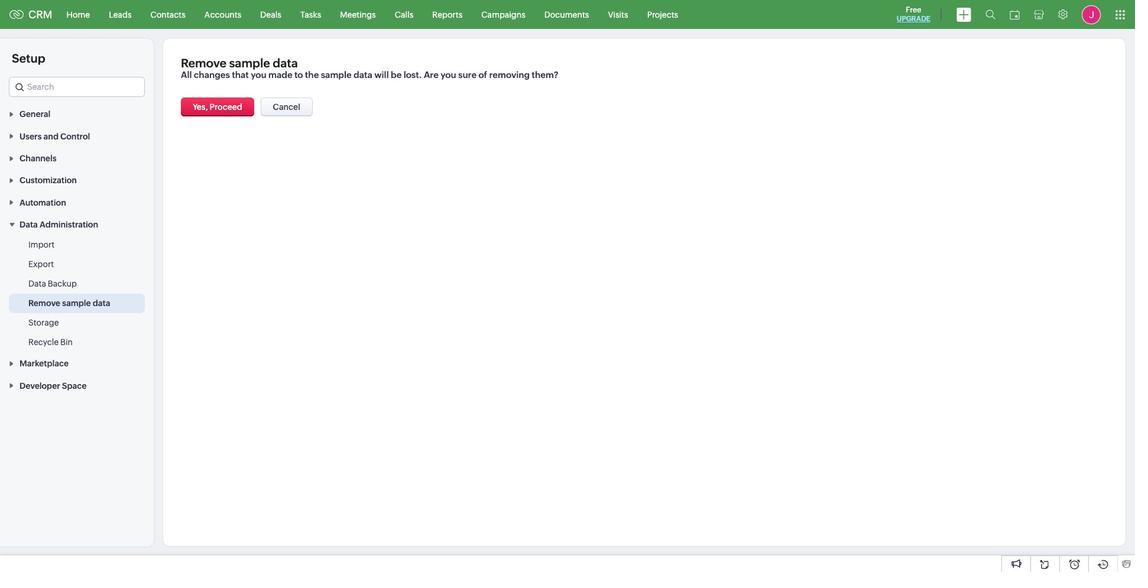 Task type: locate. For each thing, give the bounding box(es) containing it.
1 vertical spatial remove
[[28, 299, 60, 308]]

campaigns link
[[472, 0, 535, 29]]

remove inside remove sample data all changes that you made to the sample data will be lost. are you sure of removing them?
[[181, 56, 227, 70]]

campaigns
[[482, 10, 526, 19]]

contacts
[[151, 10, 186, 19]]

sure
[[458, 70, 477, 80]]

customization
[[20, 176, 77, 185]]

2 horizontal spatial data
[[354, 70, 373, 80]]

remove up the storage in the bottom of the page
[[28, 299, 60, 308]]

tasks
[[300, 10, 321, 19]]

accounts
[[205, 10, 242, 19]]

0 horizontal spatial data
[[93, 299, 110, 308]]

projects link
[[638, 0, 688, 29]]

sample for remove sample data
[[62, 299, 91, 308]]

bin
[[60, 338, 73, 347]]

visits
[[608, 10, 629, 19]]

home
[[67, 10, 90, 19]]

0 vertical spatial remove
[[181, 56, 227, 70]]

remove
[[181, 56, 227, 70], [28, 299, 60, 308]]

create menu image
[[957, 7, 972, 22]]

profile element
[[1076, 0, 1109, 29]]

them?
[[532, 70, 559, 80]]

made
[[269, 70, 293, 80]]

sample down backup
[[62, 299, 91, 308]]

data for data administration
[[20, 220, 38, 230]]

import
[[28, 240, 55, 250]]

data up import link
[[20, 220, 38, 230]]

and
[[44, 132, 59, 141]]

sample inside remove sample data link
[[62, 299, 91, 308]]

be
[[391, 70, 402, 80]]

channels
[[20, 154, 57, 163]]

control
[[60, 132, 90, 141]]

deals link
[[251, 0, 291, 29]]

1 horizontal spatial you
[[441, 70, 457, 80]]

data down export
[[28, 279, 46, 289]]

accounts link
[[195, 0, 251, 29]]

None field
[[9, 77, 145, 97]]

you right are
[[441, 70, 457, 80]]

sample for remove sample data all changes that you made to the sample data will be lost. are you sure of removing them?
[[229, 56, 270, 70]]

documents
[[545, 10, 589, 19]]

remove for remove sample data all changes that you made to the sample data will be lost. are you sure of removing them?
[[181, 56, 227, 70]]

None button
[[181, 98, 254, 117], [261, 98, 313, 117], [181, 98, 254, 117], [261, 98, 313, 117]]

general
[[20, 110, 50, 119]]

sample
[[229, 56, 270, 70], [321, 70, 352, 80], [62, 299, 91, 308]]

of
[[479, 70, 488, 80]]

data
[[273, 56, 298, 70], [354, 70, 373, 80], [93, 299, 110, 308]]

1 horizontal spatial data
[[273, 56, 298, 70]]

0 horizontal spatial remove
[[28, 299, 60, 308]]

data administration
[[20, 220, 98, 230]]

automation button
[[0, 191, 154, 213]]

0 horizontal spatial you
[[251, 70, 267, 80]]

sample right the on the top left of the page
[[321, 70, 352, 80]]

free upgrade
[[897, 5, 931, 23]]

leads link
[[99, 0, 141, 29]]

recycle bin link
[[28, 337, 73, 348]]

data inside region
[[93, 299, 110, 308]]

data backup
[[28, 279, 77, 289]]

changes
[[194, 70, 230, 80]]

1 vertical spatial data
[[28, 279, 46, 289]]

free
[[906, 5, 922, 14]]

you
[[251, 70, 267, 80], [441, 70, 457, 80]]

visits link
[[599, 0, 638, 29]]

data administration button
[[0, 213, 154, 235]]

customization button
[[0, 169, 154, 191]]

data for remove sample data
[[93, 299, 110, 308]]

meetings
[[340, 10, 376, 19]]

1 horizontal spatial remove
[[181, 56, 227, 70]]

developer
[[20, 381, 60, 391]]

you right that
[[251, 70, 267, 80]]

crm link
[[9, 8, 52, 21]]

meetings link
[[331, 0, 386, 29]]

lost.
[[404, 70, 422, 80]]

0 vertical spatial data
[[20, 220, 38, 230]]

removing
[[490, 70, 530, 80]]

create menu element
[[950, 0, 979, 29]]

sample left to
[[229, 56, 270, 70]]

will
[[375, 70, 389, 80]]

reports link
[[423, 0, 472, 29]]

1 horizontal spatial sample
[[229, 56, 270, 70]]

data
[[20, 220, 38, 230], [28, 279, 46, 289]]

remove inside the data administration region
[[28, 299, 60, 308]]

data inside dropdown button
[[20, 220, 38, 230]]

that
[[232, 70, 249, 80]]

0 horizontal spatial sample
[[62, 299, 91, 308]]

contacts link
[[141, 0, 195, 29]]

reports
[[433, 10, 463, 19]]

2 you from the left
[[441, 70, 457, 80]]

users
[[20, 132, 42, 141]]

data inside region
[[28, 279, 46, 289]]

marketplace button
[[0, 353, 154, 375]]

1 you from the left
[[251, 70, 267, 80]]

remove sample data
[[28, 299, 110, 308]]

remove sample data link
[[28, 298, 110, 309]]

remove left that
[[181, 56, 227, 70]]



Task type: vqa. For each thing, say whether or not it's contained in the screenshot.
REMOVE corresponding to Remove sample data
yes



Task type: describe. For each thing, give the bounding box(es) containing it.
are
[[424, 70, 439, 80]]

home link
[[57, 0, 99, 29]]

storage link
[[28, 317, 59, 329]]

search element
[[979, 0, 1003, 29]]

users and control button
[[0, 125, 154, 147]]

to
[[295, 70, 303, 80]]

automation
[[20, 198, 66, 207]]

the
[[305, 70, 319, 80]]

setup
[[12, 51, 45, 65]]

storage
[[28, 318, 59, 328]]

search image
[[986, 9, 996, 20]]

general button
[[0, 103, 154, 125]]

data administration region
[[0, 235, 154, 353]]

deals
[[260, 10, 282, 19]]

backup
[[48, 279, 77, 289]]

Search text field
[[9, 77, 144, 96]]

data for remove sample data all changes that you made to the sample data will be lost. are you sure of removing them?
[[273, 56, 298, 70]]

developer space
[[20, 381, 87, 391]]

users and control
[[20, 132, 90, 141]]

developer space button
[[0, 375, 154, 397]]

marketplace
[[20, 359, 69, 369]]

crm
[[28, 8, 52, 21]]

tasks link
[[291, 0, 331, 29]]

all
[[181, 70, 192, 80]]

channels button
[[0, 147, 154, 169]]

profile image
[[1083, 5, 1102, 24]]

remove for remove sample data
[[28, 299, 60, 308]]

2 horizontal spatial sample
[[321, 70, 352, 80]]

import link
[[28, 239, 55, 251]]

recycle
[[28, 338, 59, 347]]

data backup link
[[28, 278, 77, 290]]

calendar image
[[1010, 10, 1021, 19]]

calls link
[[386, 0, 423, 29]]

administration
[[40, 220, 98, 230]]

calls
[[395, 10, 414, 19]]

recycle bin
[[28, 338, 73, 347]]

documents link
[[535, 0, 599, 29]]

leads
[[109, 10, 132, 19]]

data for data backup
[[28, 279, 46, 289]]

export link
[[28, 259, 54, 270]]

upgrade
[[897, 15, 931, 23]]

export
[[28, 260, 54, 269]]

projects
[[648, 10, 679, 19]]

remove sample data all changes that you made to the sample data will be lost. are you sure of removing them?
[[181, 56, 559, 80]]

space
[[62, 381, 87, 391]]



